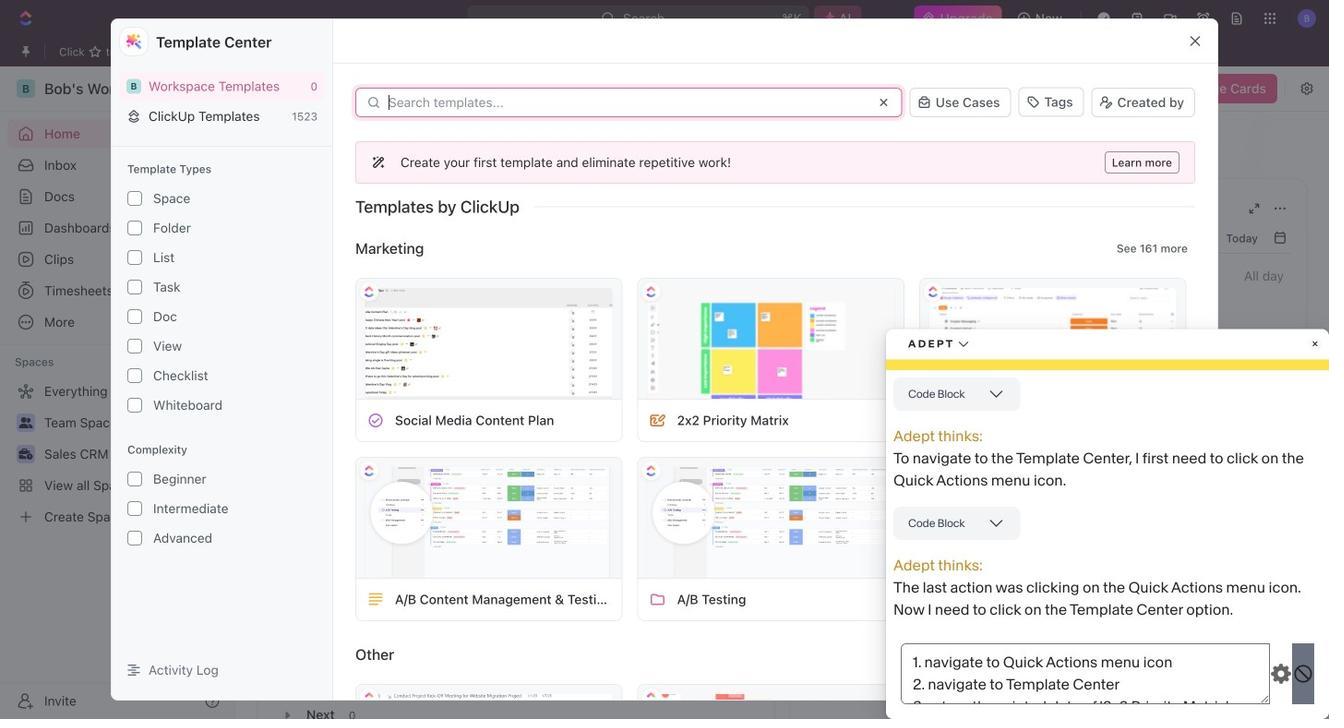 Task type: locate. For each thing, give the bounding box(es) containing it.
tab list
[[277, 534, 756, 579]]

0 horizontal spatial list template image
[[367, 591, 384, 608]]

Search templates... text field
[[389, 95, 866, 110]]

0 vertical spatial list template image
[[932, 412, 948, 429]]

list template element
[[932, 412, 948, 429], [367, 591, 384, 608], [932, 591, 948, 608]]

folder template image
[[650, 591, 666, 608]]

None checkbox
[[127, 221, 142, 235], [127, 250, 142, 265], [127, 280, 142, 295], [127, 309, 142, 324], [127, 339, 142, 354], [127, 501, 142, 516], [127, 531, 142, 546], [127, 221, 142, 235], [127, 250, 142, 265], [127, 280, 142, 295], [127, 309, 142, 324], [127, 339, 142, 354], [127, 501, 142, 516], [127, 531, 142, 546]]

list template image
[[932, 591, 948, 608]]

None checkbox
[[127, 191, 142, 206], [127, 368, 142, 383], [127, 398, 142, 413], [127, 472, 142, 487], [127, 191, 142, 206], [127, 368, 142, 383], [127, 398, 142, 413], [127, 472, 142, 487]]

tree
[[7, 377, 227, 532]]

bob's workspace, , element
[[126, 79, 141, 93]]

list template image
[[932, 412, 948, 429], [367, 591, 384, 608]]



Task type: vqa. For each thing, say whether or not it's contained in the screenshot.
USER GROUP IMAGE
no



Task type: describe. For each thing, give the bounding box(es) containing it.
task template element
[[367, 412, 384, 429]]

1 vertical spatial list template image
[[367, 591, 384, 608]]

tree inside sidebar "navigation"
[[7, 377, 227, 532]]

folder template element
[[650, 591, 666, 608]]

1 horizontal spatial list template image
[[932, 412, 948, 429]]

sidebar navigation
[[0, 66, 235, 719]]

whiteboard template element
[[650, 412, 666, 429]]

whiteboard template image
[[650, 412, 666, 429]]

task template image
[[367, 412, 384, 429]]



